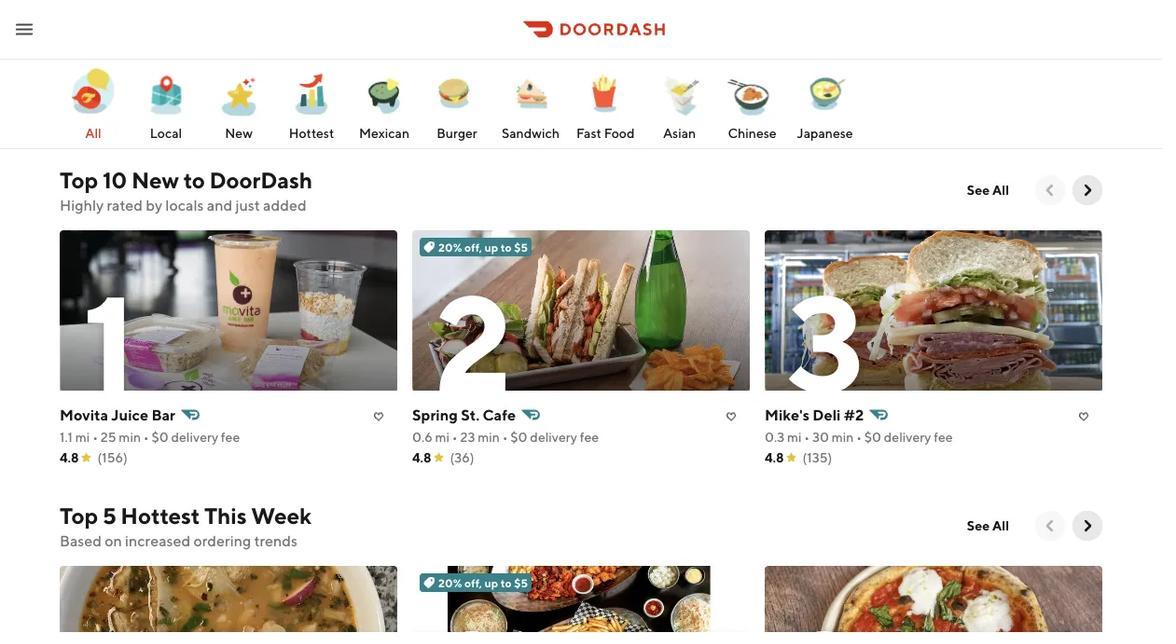 Task type: describe. For each thing, give the bounding box(es) containing it.
just
[[236, 196, 260, 214]]

• down "juice"
[[144, 430, 149, 445]]

dave's hot chicken
[[60, 52, 196, 70]]

cafe for calif chicken cafe
[[509, 52, 543, 70]]

$​0 for st.
[[511, 430, 528, 445]]

local
[[150, 126, 182, 141]]

mi for dave's
[[83, 75, 97, 91]]

0 vertical spatial all
[[85, 126, 101, 141]]

see for top 5 hottest this week
[[968, 518, 990, 534]]

0.5 mi • 19 min • $​0 delivery fee
[[60, 75, 245, 91]]

1 off, from the top
[[465, 241, 482, 254]]

downtown
[[868, 52, 943, 70]]

4.8 up 575
[[413, 96, 432, 111]]

1 horizontal spatial new
[[225, 126, 253, 141]]

1.1 for calif chicken cafe
[[413, 75, 426, 91]]

delivery for movita juice bar
[[171, 430, 218, 445]]

-
[[858, 52, 865, 70]]

10
[[103, 167, 127, 193]]

• left 30
[[805, 430, 810, 445]]

2 chicken from the left
[[448, 52, 506, 70]]

this
[[204, 503, 247, 529]]

cafe for spring st. cafe
[[483, 406, 516, 424]]

mi for mike's
[[788, 430, 802, 445]]

mike's
[[765, 406, 810, 424]]

3
[[788, 263, 863, 421]]

asian
[[663, 126, 696, 141]]

• up (11,900+)
[[495, 75, 500, 91]]

fast
[[577, 126, 602, 141]]

mexican
[[359, 126, 410, 141]]

626 people ordered
[[63, 119, 168, 133]]

added
[[263, 196, 307, 214]]

25
[[101, 430, 116, 445]]

351
[[769, 119, 787, 133]]

all for top 10 new to doordash
[[993, 182, 1010, 198]]

top 5 hottest this week based on increased ordering trends
[[60, 503, 312, 550]]

pine
[[765, 52, 797, 70]]

0.6
[[413, 430, 433, 445]]

next button of carousel image
[[1079, 181, 1098, 200]]

based
[[60, 532, 102, 550]]

see all button for doordash
[[956, 175, 1021, 205]]

ordering
[[194, 532, 251, 550]]

dave's
[[60, 52, 106, 70]]

$​0 for juice
[[152, 430, 169, 445]]

week
[[251, 503, 312, 529]]

• down pine & crane - downtown la
[[852, 75, 858, 91]]

1 chicken from the left
[[138, 52, 196, 70]]

and
[[207, 196, 233, 214]]

calif
[[413, 52, 445, 70]]

0.3 mi • 30 min • $​0 delivery fee
[[765, 430, 953, 445]]

see all button for week
[[956, 511, 1021, 541]]

$​0 for &
[[860, 75, 877, 91]]

la
[[946, 52, 966, 70]]

juice
[[111, 406, 149, 424]]

food
[[604, 126, 635, 141]]

click to add this store to your saved list image for dave's hot chicken
[[368, 51, 390, 74]]

delivery for mike's deli #2
[[885, 430, 932, 445]]

1 $5 from the top
[[514, 241, 528, 254]]

calif chicken cafe
[[413, 52, 543, 70]]

ordered for crane
[[828, 119, 870, 133]]

by
[[146, 196, 162, 214]]

min for st.
[[478, 430, 500, 445]]

2 20% off, up to $5 from the top
[[439, 577, 528, 590]]

2 up from the top
[[485, 577, 499, 590]]

&
[[800, 52, 810, 70]]

1.1 for movita juice bar
[[60, 430, 73, 445]]

27
[[453, 75, 467, 91]]

4.8 down 1.5
[[765, 96, 785, 111]]

• left 19
[[100, 75, 105, 91]]

1.5
[[765, 75, 782, 91]]

previous button of carousel image
[[1042, 517, 1060, 536]]

$​0 for deli
[[865, 430, 882, 445]]

$​0 for chicken
[[503, 75, 520, 91]]

on
[[105, 532, 122, 550]]

click to add this store to your saved list image
[[1073, 51, 1096, 74]]

mike's deli #2
[[765, 406, 864, 424]]

30
[[813, 430, 830, 445]]

trends
[[254, 532, 298, 550]]

(2,000+)
[[98, 96, 152, 111]]

min for hot
[[124, 75, 146, 91]]

see all for top 10 new to doordash
[[968, 182, 1010, 198]]

fee for dave's hot chicken
[[226, 75, 245, 91]]

1.1 mi • 27 min • $​0 delivery fee
[[413, 75, 591, 91]]

1 20% from the top
[[439, 241, 462, 254]]

2 20% from the top
[[439, 577, 462, 590]]

0.3
[[765, 430, 785, 445]]

1.1 mi • 25 min • $​0 delivery fee
[[60, 430, 240, 445]]

doordash
[[209, 167, 313, 193]]

japanese
[[798, 126, 854, 141]]

(3,100+)
[[803, 96, 853, 111]]



Task type: vqa. For each thing, say whether or not it's contained in the screenshot.
Week at bottom
yes



Task type: locate. For each thing, give the bounding box(es) containing it.
delivery
[[176, 75, 223, 91], [522, 75, 570, 91], [880, 75, 927, 91], [171, 430, 218, 445], [530, 430, 578, 445], [885, 430, 932, 445]]

1.1 down movita
[[60, 430, 73, 445]]

see left previous button of carousel image
[[968, 518, 990, 534]]

0 vertical spatial see all
[[968, 182, 1010, 198]]

0 horizontal spatial people
[[86, 119, 123, 133]]

2 see all from the top
[[968, 518, 1010, 534]]

movita juice bar
[[60, 406, 175, 424]]

min for &
[[827, 75, 849, 91]]

1 vertical spatial 20%
[[439, 577, 462, 590]]

st.
[[461, 406, 480, 424]]

$​0 down pine & crane - downtown la
[[860, 75, 877, 91]]

0 horizontal spatial new
[[132, 167, 179, 193]]

$​0 right 23
[[511, 430, 528, 445]]

see all button left previous button of carousel image
[[956, 511, 1021, 541]]

previous button of carousel image
[[1042, 181, 1060, 200]]

see
[[968, 182, 990, 198], [968, 518, 990, 534]]

top inside top 5 hottest this week based on increased ordering trends
[[60, 503, 98, 529]]

min right 23
[[478, 430, 500, 445]]

• left 25 at left
[[93, 430, 98, 445]]

• down #2
[[857, 430, 862, 445]]

1 vertical spatial new
[[132, 167, 179, 193]]

people right 575
[[439, 119, 475, 133]]

hot
[[109, 52, 135, 70]]

spring
[[413, 406, 458, 424]]

ordered for cafe
[[478, 119, 520, 133]]

see all left previous button of carousel image
[[968, 518, 1010, 534]]

all right 626
[[85, 126, 101, 141]]

burger
[[437, 126, 478, 141]]

min right 19
[[124, 75, 146, 91]]

delivery for pine & crane - downtown la
[[880, 75, 927, 91]]

#2
[[844, 406, 864, 424]]

people for hot
[[86, 119, 123, 133]]

626
[[63, 119, 84, 133]]

1 horizontal spatial 1.1
[[413, 75, 426, 91]]

0 vertical spatial 20% off, up to $5
[[439, 241, 528, 254]]

fee for pine & crane - downtown la
[[930, 75, 949, 91]]

fee for movita juice bar
[[221, 430, 240, 445]]

$​0
[[156, 75, 173, 91], [503, 75, 520, 91], [860, 75, 877, 91], [152, 430, 169, 445], [511, 430, 528, 445], [865, 430, 882, 445]]

20%
[[439, 241, 462, 254], [439, 577, 462, 590]]

1 vertical spatial 20% off, up to $5
[[439, 577, 528, 590]]

2 click to add this store to your saved list image from the left
[[721, 51, 743, 74]]

4.8 left (156)
[[60, 450, 79, 466]]

1 horizontal spatial ordered
[[478, 119, 520, 133]]

2
[[435, 263, 510, 421]]

1 vertical spatial cafe
[[483, 406, 516, 424]]

next button of carousel image
[[1079, 517, 1098, 536]]

pine & crane - downtown la
[[765, 52, 966, 70]]

0 vertical spatial new
[[225, 126, 253, 141]]

see all
[[968, 182, 1010, 198], [968, 518, 1010, 534]]

(135)
[[803, 450, 833, 466]]

see all for top 5 hottest this week
[[968, 518, 1010, 534]]

people right 351
[[789, 119, 826, 133]]

click to add this store to your saved list image
[[368, 51, 390, 74], [721, 51, 743, 74]]

1 vertical spatial see all button
[[956, 511, 1021, 541]]

2 vertical spatial to
[[501, 577, 512, 590]]

people down (2,000+)
[[86, 119, 123, 133]]

fee for mike's deli #2
[[934, 430, 953, 445]]

0 vertical spatial 20%
[[439, 241, 462, 254]]

1 see all button from the top
[[956, 175, 1021, 205]]

• left 23
[[452, 430, 458, 445]]

mi for pine
[[784, 75, 799, 91]]

chicken
[[138, 52, 196, 70], [448, 52, 506, 70]]

1.5 mi • 29 min • $​0 delivery fee
[[765, 75, 949, 91]]

• right 23
[[503, 430, 508, 445]]

mi down movita
[[75, 430, 90, 445]]

click to add this store to your saved list image for calif chicken cafe
[[721, 51, 743, 74]]

mi right 0.6 on the bottom left of the page
[[435, 430, 450, 445]]

575
[[416, 119, 436, 133]]

bar
[[152, 406, 175, 424]]

off,
[[465, 241, 482, 254], [465, 577, 482, 590]]

1 click to add this store to your saved list image from the left
[[368, 51, 390, 74]]

• left 27 on the left top
[[445, 75, 451, 91]]

open menu image
[[13, 18, 35, 41]]

fee
[[226, 75, 245, 91], [572, 75, 591, 91], [930, 75, 949, 91], [221, 430, 240, 445], [580, 430, 599, 445], [934, 430, 953, 445]]

1 20% off, up to $5 from the top
[[439, 241, 528, 254]]

delivery down downtown
[[880, 75, 927, 91]]

ordered
[[125, 119, 168, 133], [478, 119, 520, 133], [828, 119, 870, 133]]

0 horizontal spatial ordered
[[125, 119, 168, 133]]

1 see all from the top
[[968, 182, 1010, 198]]

delivery right 23
[[530, 430, 578, 445]]

hottest up doordash
[[289, 126, 334, 141]]

5
[[103, 503, 116, 529]]

•
[[100, 75, 105, 91], [148, 75, 154, 91], [445, 75, 451, 91], [495, 75, 500, 91], [801, 75, 807, 91], [852, 75, 858, 91], [93, 430, 98, 445], [144, 430, 149, 445], [452, 430, 458, 445], [503, 430, 508, 445], [805, 430, 810, 445], [857, 430, 862, 445]]

delivery up local
[[176, 75, 223, 91]]

new up by
[[132, 167, 179, 193]]

sandwich
[[502, 126, 560, 141]]

0 vertical spatial $5
[[514, 241, 528, 254]]

ordered down the (3,100+)
[[828, 119, 870, 133]]

$5
[[514, 241, 528, 254], [514, 577, 528, 590]]

2 top from the top
[[60, 503, 98, 529]]

mi for movita
[[75, 430, 90, 445]]

0 vertical spatial see all button
[[956, 175, 1021, 205]]

see for top 10 new to doordash
[[968, 182, 990, 198]]

$​0 right 30
[[865, 430, 882, 445]]

19
[[108, 75, 121, 91]]

all left previous button of carousel icon
[[993, 182, 1010, 198]]

1.1 down calif
[[413, 75, 426, 91]]

0 vertical spatial 1.1
[[413, 75, 426, 91]]

delivery for dave's hot chicken
[[176, 75, 223, 91]]

0 vertical spatial hottest
[[289, 126, 334, 141]]

0 vertical spatial cafe
[[509, 52, 543, 70]]

min for juice
[[119, 430, 141, 445]]

mi
[[83, 75, 97, 91], [428, 75, 443, 91], [784, 75, 799, 91], [75, 430, 90, 445], [435, 430, 450, 445], [788, 430, 802, 445]]

new
[[225, 126, 253, 141], [132, 167, 179, 193]]

new up doordash
[[225, 126, 253, 141]]

cafe
[[509, 52, 543, 70], [483, 406, 516, 424]]

see all left previous button of carousel icon
[[968, 182, 1010, 198]]

0 vertical spatial off,
[[465, 241, 482, 254]]

2 people from the left
[[439, 119, 475, 133]]

chicken up 27 on the left top
[[448, 52, 506, 70]]

mi for spring
[[435, 430, 450, 445]]

locals
[[165, 196, 204, 214]]

mi right 0.5
[[83, 75, 97, 91]]

min
[[124, 75, 146, 91], [470, 75, 492, 91], [827, 75, 849, 91], [119, 430, 141, 445], [478, 430, 500, 445], [832, 430, 854, 445]]

new inside top 10 new to doordash highly rated by locals and just added
[[132, 167, 179, 193]]

mi right 1.5
[[784, 75, 799, 91]]

1 horizontal spatial chicken
[[448, 52, 506, 70]]

2 horizontal spatial ordered
[[828, 119, 870, 133]]

chinese
[[728, 126, 777, 141]]

1 vertical spatial top
[[60, 503, 98, 529]]

1 vertical spatial $5
[[514, 577, 528, 590]]

up
[[485, 241, 499, 254], [485, 577, 499, 590]]

top up highly
[[60, 167, 98, 193]]

ordered down (11,900+)
[[478, 119, 520, 133]]

1 up from the top
[[485, 241, 499, 254]]

delivery right 30
[[885, 430, 932, 445]]

people
[[86, 119, 123, 133], [439, 119, 475, 133], [789, 119, 826, 133]]

top up based
[[60, 503, 98, 529]]

all left previous button of carousel image
[[993, 518, 1010, 534]]

people for &
[[789, 119, 826, 133]]

0 vertical spatial see
[[968, 182, 990, 198]]

1 vertical spatial hottest
[[121, 503, 200, 529]]

0.5
[[60, 75, 80, 91]]

to inside top 10 new to doordash highly rated by locals and just added
[[184, 167, 205, 193]]

4.8 for spring st. cafe
[[413, 450, 432, 466]]

people for chicken
[[439, 119, 475, 133]]

575 people ordered
[[416, 119, 520, 133]]

4.8 down 0.3
[[765, 450, 785, 466]]

1 vertical spatial 1.1
[[60, 430, 73, 445]]

deli
[[813, 406, 841, 424]]

cafe up 1.1 mi • 27 min • $​0 delivery fee
[[509, 52, 543, 70]]

1 ordered from the left
[[125, 119, 168, 133]]

$​0 up (11,900+)
[[503, 75, 520, 91]]

1 vertical spatial all
[[993, 182, 1010, 198]]

delivery for calif chicken cafe
[[522, 75, 570, 91]]

4.5
[[60, 96, 79, 111]]

top 10 new to doordash highly rated by locals and just added
[[60, 167, 313, 214]]

2 $5 from the top
[[514, 577, 528, 590]]

2 off, from the top
[[465, 577, 482, 590]]

1
[[82, 263, 134, 421]]

hottest
[[289, 126, 334, 141], [121, 503, 200, 529]]

0 horizontal spatial chicken
[[138, 52, 196, 70]]

mi down calif
[[428, 75, 443, 91]]

351 people ordered
[[769, 119, 870, 133]]

$​0 down dave's hot chicken
[[156, 75, 173, 91]]

0 horizontal spatial hottest
[[121, 503, 200, 529]]

see all button
[[956, 175, 1021, 205], [956, 511, 1021, 541]]

• down dave's hot chicken
[[148, 75, 154, 91]]

crane
[[813, 52, 855, 70]]

1.1
[[413, 75, 426, 91], [60, 430, 73, 445]]

increased
[[125, 532, 191, 550]]

fee for calif chicken cafe
[[572, 75, 591, 91]]

min right 30
[[832, 430, 854, 445]]

3 ordered from the left
[[828, 119, 870, 133]]

2 see from the top
[[968, 518, 990, 534]]

mi for calif
[[428, 75, 443, 91]]

fee for spring st. cafe
[[580, 430, 599, 445]]

$​0 down bar
[[152, 430, 169, 445]]

2 see all button from the top
[[956, 511, 1021, 541]]

see all button left previous button of carousel icon
[[956, 175, 1021, 205]]

0 vertical spatial to
[[184, 167, 205, 193]]

delivery down bar
[[171, 430, 218, 445]]

(156)
[[98, 450, 128, 466]]

all for top 5 hottest this week
[[993, 518, 1010, 534]]

click to add this store to your saved list image left pine
[[721, 51, 743, 74]]

top inside top 10 new to doordash highly rated by locals and just added
[[60, 167, 98, 193]]

mi right 0.3
[[788, 430, 802, 445]]

0 horizontal spatial 1.1
[[60, 430, 73, 445]]

1 vertical spatial to
[[501, 241, 512, 254]]

chicken up 0.5 mi • 19 min • $​0 delivery fee
[[138, 52, 196, 70]]

0 horizontal spatial click to add this store to your saved list image
[[368, 51, 390, 74]]

20% off, up to $5
[[439, 241, 528, 254], [439, 577, 528, 590]]

4.8 down 0.6 on the bottom left of the page
[[413, 450, 432, 466]]

1 horizontal spatial hottest
[[289, 126, 334, 141]]

1 see from the top
[[968, 182, 990, 198]]

hottest inside top 5 hottest this week based on increased ordering trends
[[121, 503, 200, 529]]

1 vertical spatial up
[[485, 577, 499, 590]]

see left previous button of carousel icon
[[968, 182, 990, 198]]

(36)
[[450, 450, 475, 466]]

top for top 5 hottest this week
[[60, 503, 98, 529]]

(11,900+)
[[450, 96, 506, 111]]

cafe up '0.6 mi • 23 min • $​0 delivery fee'
[[483, 406, 516, 424]]

2 vertical spatial all
[[993, 518, 1010, 534]]

• left 29
[[801, 75, 807, 91]]

hottest up the increased
[[121, 503, 200, 529]]

4.8 for mike's deli #2
[[765, 450, 785, 466]]

3 people from the left
[[789, 119, 826, 133]]

4.8
[[413, 96, 432, 111], [765, 96, 785, 111], [60, 450, 79, 466], [413, 450, 432, 466], [765, 450, 785, 466]]

highly
[[60, 196, 104, 214]]

min right 27 on the left top
[[470, 75, 492, 91]]

1 vertical spatial see all
[[968, 518, 1010, 534]]

1 people from the left
[[86, 119, 123, 133]]

$​0 for hot
[[156, 75, 173, 91]]

0 vertical spatial top
[[60, 167, 98, 193]]

23
[[461, 430, 475, 445]]

2 horizontal spatial people
[[789, 119, 826, 133]]

top
[[60, 167, 98, 193], [60, 503, 98, 529]]

min for deli
[[832, 430, 854, 445]]

top for top 10 new to doordash
[[60, 167, 98, 193]]

delivery for spring st. cafe
[[530, 430, 578, 445]]

29
[[809, 75, 825, 91]]

movita
[[60, 406, 108, 424]]

1 horizontal spatial click to add this store to your saved list image
[[721, 51, 743, 74]]

delivery up sandwich
[[522, 75, 570, 91]]

rated
[[107, 196, 143, 214]]

click to add this store to your saved list image left calif
[[368, 51, 390, 74]]

1 vertical spatial off,
[[465, 577, 482, 590]]

4.8 for movita juice bar
[[60, 450, 79, 466]]

fast food
[[577, 126, 635, 141]]

1 vertical spatial see
[[968, 518, 990, 534]]

1 top from the top
[[60, 167, 98, 193]]

2 ordered from the left
[[478, 119, 520, 133]]

ordered for chicken
[[125, 119, 168, 133]]

0.6 mi • 23 min • $​0 delivery fee
[[413, 430, 599, 445]]

min right 29
[[827, 75, 849, 91]]

1 horizontal spatial people
[[439, 119, 475, 133]]

0 vertical spatial up
[[485, 241, 499, 254]]

min right 25 at left
[[119, 430, 141, 445]]

ordered down (2,000+)
[[125, 119, 168, 133]]

spring st. cafe
[[413, 406, 516, 424]]

min for chicken
[[470, 75, 492, 91]]



